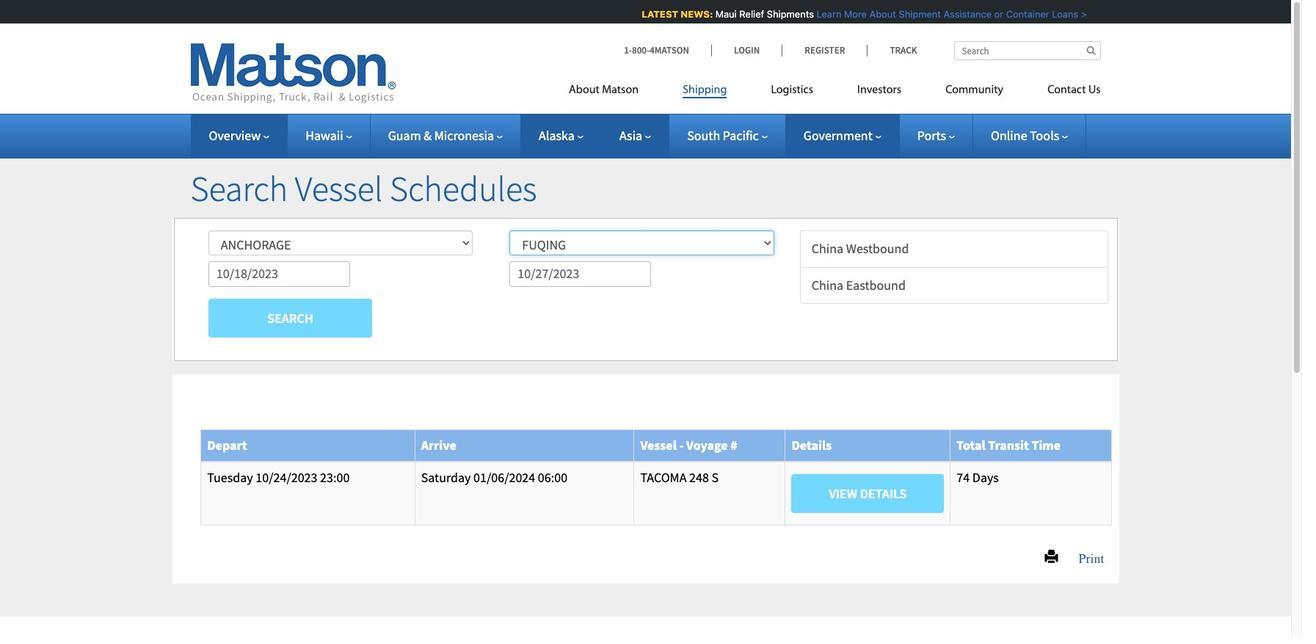 Task type: describe. For each thing, give the bounding box(es) containing it.
logistics
[[771, 84, 813, 96]]

container
[[1005, 8, 1048, 20]]

Search search field
[[954, 41, 1101, 60]]

alaska
[[539, 127, 575, 144]]

guam & micronesia link
[[388, 127, 503, 144]]

contact us link
[[1026, 77, 1101, 107]]

china eastbound link
[[800, 267, 1109, 304]]

voyage
[[686, 437, 728, 454]]

china westbound
[[812, 240, 909, 257]]

learn more about shipment assistance or container loans > link
[[816, 8, 1086, 20]]

&
[[424, 127, 432, 144]]

#
[[731, 437, 738, 454]]

investors
[[857, 84, 902, 96]]

investors link
[[835, 77, 924, 107]]

print
[[1065, 549, 1104, 564]]

track
[[890, 44, 917, 57]]

register link
[[782, 44, 867, 57]]

maui
[[714, 8, 736, 20]]

23:00
[[320, 469, 350, 486]]

tools
[[1030, 127, 1059, 144]]

eastbound
[[846, 277, 906, 293]]

asia link
[[619, 127, 651, 144]]

Start date text field
[[208, 261, 350, 287]]

login link
[[711, 44, 782, 57]]

arrive
[[421, 437, 456, 454]]

06:00
[[538, 469, 568, 486]]

248
[[689, 469, 709, 486]]

print link
[[1058, 542, 1112, 572]]

logistics link
[[749, 77, 835, 107]]

overview
[[209, 127, 261, 144]]

china for china westbound
[[812, 240, 844, 257]]

south pacific link
[[687, 127, 768, 144]]

latest news: maui relief shipments learn more about shipment assistance or container loans >
[[641, 8, 1086, 20]]

1-800-4matson
[[624, 44, 689, 57]]

latest
[[641, 8, 677, 20]]

total transit time
[[957, 437, 1061, 454]]

overview link
[[209, 127, 270, 144]]

tacoma
[[640, 469, 687, 486]]

tuesday
[[207, 469, 253, 486]]

hawaii link
[[306, 127, 352, 144]]

shipment
[[898, 8, 940, 20]]

south
[[687, 127, 720, 144]]

transit
[[988, 437, 1029, 454]]

tuesday 10/24/2023 23:00
[[207, 469, 350, 486]]

loans
[[1051, 8, 1077, 20]]

south pacific
[[687, 127, 759, 144]]

online tools link
[[991, 127, 1068, 144]]

search for search vessel schedules
[[190, 167, 288, 211]]

4matson
[[650, 44, 689, 57]]

>
[[1080, 8, 1086, 20]]

micronesia
[[434, 127, 494, 144]]

hawaii
[[306, 127, 343, 144]]

details inside tacoma 248 s view details
[[860, 485, 907, 502]]

register
[[805, 44, 845, 57]]

community
[[946, 84, 1004, 96]]

online
[[991, 127, 1027, 144]]

view
[[829, 485, 858, 502]]

-
[[679, 437, 684, 454]]

schedules
[[390, 167, 537, 211]]

government link
[[804, 127, 881, 144]]

depart
[[207, 437, 247, 454]]

community link
[[924, 77, 1026, 107]]

saturday
[[421, 469, 471, 486]]

about matson
[[569, 84, 639, 96]]

s
[[712, 469, 719, 486]]

view details button
[[792, 474, 944, 513]]

saturday 01/06/2024 06:00
[[421, 469, 568, 486]]



Task type: vqa. For each thing, say whether or not it's contained in the screenshot.
the 06:00
yes



Task type: locate. For each thing, give the bounding box(es) containing it.
days
[[973, 469, 999, 486]]

contact
[[1048, 84, 1086, 96]]

about matson link
[[569, 77, 661, 107]]

time
[[1032, 437, 1061, 454]]

government
[[804, 127, 873, 144]]

tacoma 248 s view details
[[640, 469, 907, 502]]

pacific
[[723, 127, 759, 144]]

asia
[[619, 127, 642, 144]]

alaska link
[[539, 127, 584, 144]]

or
[[993, 8, 1002, 20]]

track link
[[867, 44, 917, 57]]

1 vertical spatial about
[[569, 84, 600, 96]]

online tools
[[991, 127, 1059, 144]]

westbound
[[846, 240, 909, 257]]

0 vertical spatial search
[[190, 167, 288, 211]]

1 horizontal spatial details
[[860, 485, 907, 502]]

1 vertical spatial vessel
[[640, 437, 677, 454]]

us
[[1089, 84, 1101, 96]]

china westbound link
[[800, 230, 1109, 268]]

vessel left -
[[640, 437, 677, 454]]

1 china from the top
[[812, 240, 844, 257]]

details up tacoma 248 s view details
[[792, 437, 832, 454]]

1 vertical spatial china
[[812, 277, 844, 293]]

search for search
[[267, 310, 313, 326]]

0 vertical spatial vessel
[[295, 167, 383, 211]]

0 horizontal spatial vessel
[[295, 167, 383, 211]]

ports link
[[917, 127, 955, 144]]

ports
[[917, 127, 946, 144]]

vessel
[[295, 167, 383, 211], [640, 437, 677, 454]]

about right 'more'
[[868, 8, 895, 20]]

2 china from the top
[[812, 277, 844, 293]]

vessel down hawaii link
[[295, 167, 383, 211]]

news:
[[680, 8, 712, 20]]

top menu navigation
[[569, 77, 1101, 107]]

relief
[[738, 8, 763, 20]]

search down start date text box
[[267, 310, 313, 326]]

search button
[[208, 299, 372, 338]]

search vessel schedules
[[190, 167, 537, 211]]

about
[[868, 8, 895, 20], [569, 84, 600, 96]]

china left eastbound
[[812, 277, 844, 293]]

01/06/2024
[[474, 469, 535, 486]]

learn
[[816, 8, 840, 20]]

800-
[[632, 44, 650, 57]]

shipping
[[683, 84, 727, 96]]

74
[[957, 469, 970, 486]]

1 horizontal spatial about
[[868, 8, 895, 20]]

search inside button
[[267, 310, 313, 326]]

1 horizontal spatial vessel
[[640, 437, 677, 454]]

None search field
[[954, 41, 1101, 60]]

china for china eastbound
[[812, 277, 844, 293]]

details
[[792, 437, 832, 454], [860, 485, 907, 502]]

1-800-4matson link
[[624, 44, 711, 57]]

assistance
[[943, 8, 991, 20]]

0 vertical spatial about
[[868, 8, 895, 20]]

vessel - voyage #
[[640, 437, 738, 454]]

total
[[957, 437, 986, 454]]

search image
[[1087, 46, 1096, 55]]

about inside top menu navigation
[[569, 84, 600, 96]]

1 vertical spatial details
[[860, 485, 907, 502]]

1 vertical spatial search
[[267, 310, 313, 326]]

10/24/2023
[[256, 469, 317, 486]]

guam
[[388, 127, 421, 144]]

0 vertical spatial china
[[812, 240, 844, 257]]

details right the view
[[860, 485, 907, 502]]

0 horizontal spatial about
[[569, 84, 600, 96]]

1-
[[624, 44, 632, 57]]

guam & micronesia
[[388, 127, 494, 144]]

shipping link
[[661, 77, 749, 107]]

0 horizontal spatial details
[[792, 437, 832, 454]]

contact us
[[1048, 84, 1101, 96]]

End date text field
[[510, 261, 651, 287]]

matson
[[602, 84, 639, 96]]

about left matson on the left top of page
[[569, 84, 600, 96]]

china eastbound
[[812, 277, 906, 293]]

search
[[190, 167, 288, 211], [267, 310, 313, 326]]

blue matson logo with ocean, shipping, truck, rail and logistics written beneath it. image
[[190, 43, 396, 104]]

login
[[734, 44, 760, 57]]

china up china eastbound
[[812, 240, 844, 257]]

0 vertical spatial details
[[792, 437, 832, 454]]

74 days
[[957, 469, 999, 486]]

china
[[812, 240, 844, 257], [812, 277, 844, 293]]

shipments
[[766, 8, 813, 20]]

search down overview link
[[190, 167, 288, 211]]

more
[[843, 8, 866, 20]]



